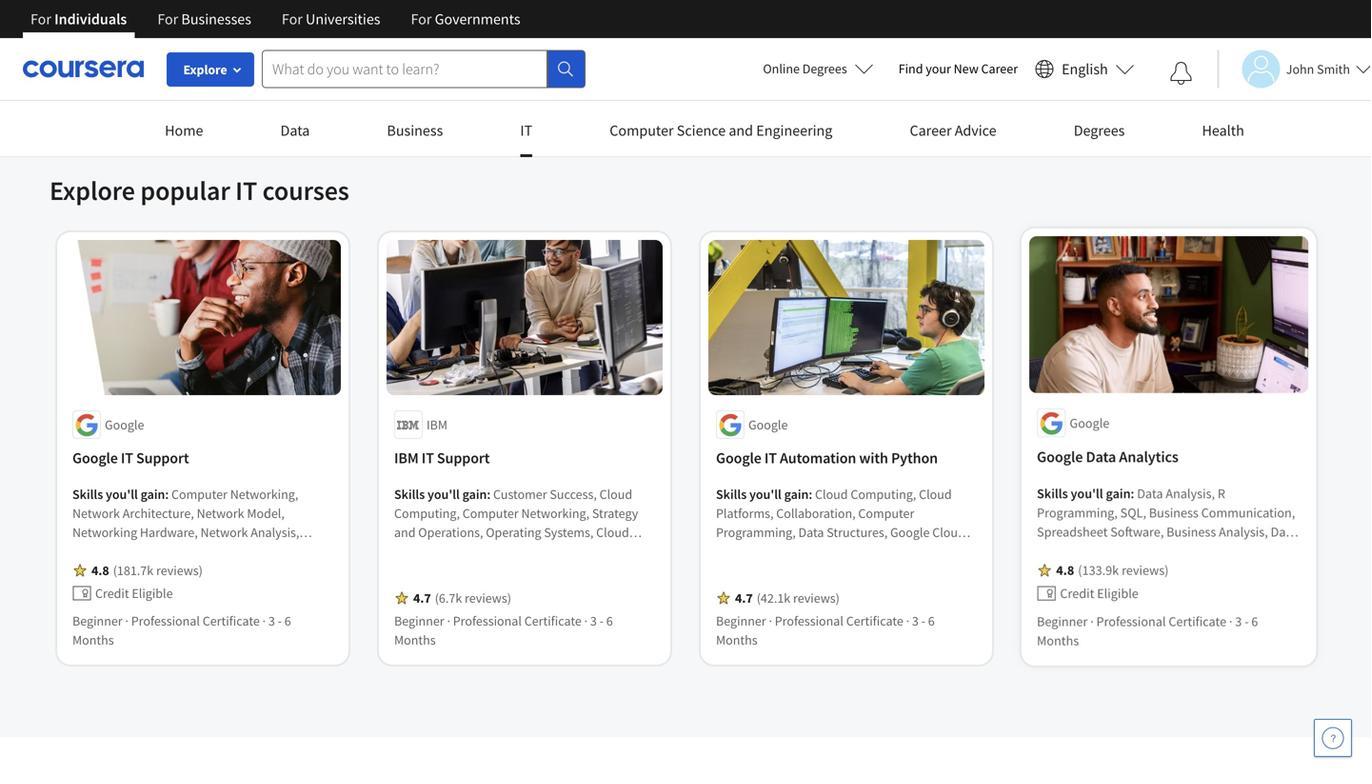 Task type: locate. For each thing, give the bounding box(es) containing it.
find your new career link
[[890, 57, 1028, 81]]

0 horizontal spatial november
[[65, 12, 123, 30]]

reviews) down solving,
[[794, 590, 840, 607]]

explore for explore
[[183, 61, 227, 78]]

1 article from the left
[[65, 35, 101, 52]]

you'll for ibm it support
[[428, 486, 460, 503]]

0 horizontal spatial computer
[[610, 121, 674, 140]]

beginner · professional certificate · 3 - 6 months down 4.7 (42.1k reviews)
[[716, 613, 935, 649]]

google inside cloud computing, cloud platforms, collaboration, computer programming, data structures, google cloud platform, leadership and management, problem solving, python programming
[[891, 524, 930, 541]]

collaboration,
[[777, 505, 856, 522]]

2023 inside november 29, 2023 article
[[467, 12, 494, 30]]

credit
[[95, 585, 129, 602], [1060, 585, 1095, 603]]

universities
[[306, 10, 381, 29]]

skills down the ibm it support
[[394, 486, 425, 503]]

2 2023 from the left
[[467, 12, 494, 30]]

eligible down 4.8 (133.9k reviews)
[[1098, 585, 1139, 603]]

6
[[285, 613, 291, 630], [607, 613, 613, 630], [929, 613, 935, 630], [1253, 613, 1260, 631]]

months
[[72, 632, 114, 649], [394, 632, 436, 649], [716, 632, 758, 649], [1037, 633, 1079, 650]]

you'll for google it support
[[106, 486, 138, 503]]

2 support from the left
[[437, 449, 490, 468]]

for left 29,
[[411, 10, 432, 29]]

cloud up management,
[[933, 524, 966, 541]]

4 · from the left
[[585, 613, 588, 630]]

python
[[892, 449, 939, 468], [814, 562, 854, 579]]

credit for data
[[1060, 585, 1095, 603]]

career left advice
[[910, 121, 952, 140]]

gain down google it support
[[141, 486, 165, 503]]

career right new on the right of the page
[[982, 60, 1019, 77]]

computing,
[[851, 486, 917, 503]]

1 horizontal spatial article link
[[1016, 0, 1322, 65]]

: for google data analytics
[[1132, 484, 1135, 502]]

2023
[[145, 12, 171, 30], [467, 12, 494, 30]]

skills down google data analytics
[[1037, 484, 1068, 502]]

skills
[[1037, 484, 1068, 502], [72, 486, 103, 503], [394, 486, 425, 503], [716, 486, 747, 503]]

certificate
[[203, 613, 260, 630], [525, 613, 582, 630], [847, 613, 904, 630], [1170, 613, 1228, 631]]

beginner down (181.7k
[[72, 613, 123, 630]]

individuals
[[54, 10, 127, 29]]

30,
[[126, 12, 142, 30]]

gain for google data analytics
[[1107, 484, 1132, 502]]

1 vertical spatial and
[[835, 543, 857, 560]]

4.7
[[414, 590, 431, 607], [736, 590, 753, 607]]

8 · from the left
[[1231, 613, 1234, 631]]

professional
[[131, 613, 200, 630], [453, 613, 522, 630], [775, 613, 844, 630], [1097, 613, 1167, 631]]

gain down google data analytics
[[1107, 484, 1132, 502]]

-
[[278, 613, 282, 630], [600, 613, 604, 630], [922, 613, 926, 630], [1246, 613, 1250, 631]]

1 horizontal spatial python
[[892, 449, 939, 468]]

coursera image
[[23, 54, 144, 84]]

english button
[[1028, 38, 1143, 100]]

credit eligible for it
[[95, 585, 173, 602]]

article
[[65, 35, 101, 52], [387, 35, 423, 52], [709, 35, 745, 52], [1031, 35, 1067, 52]]

0 vertical spatial and
[[729, 121, 754, 140]]

article inside november 30, 2023 article
[[65, 35, 101, 52]]

you'll down google it support
[[106, 486, 138, 503]]

0 vertical spatial explore
[[183, 61, 227, 78]]

ibm for ibm it support
[[394, 449, 419, 468]]

support inside ibm it support link
[[437, 449, 490, 468]]

: down the analytics
[[1132, 484, 1135, 502]]

python right with
[[892, 449, 939, 468]]

4 3 from the left
[[1237, 613, 1244, 631]]

ibm for ibm
[[427, 416, 448, 434]]

1 - from the left
[[278, 613, 282, 630]]

4.7 (42.1k reviews)
[[736, 590, 840, 607]]

0 vertical spatial career
[[982, 60, 1019, 77]]

2 credit from the left
[[1060, 585, 1095, 603]]

computer science and engineering
[[610, 121, 833, 140]]

explore popular it courses
[[50, 174, 349, 207]]

for individuals
[[30, 10, 127, 29]]

article up coursera image
[[65, 35, 101, 52]]

and down structures,
[[835, 543, 857, 560]]

2 credit eligible from the left
[[1060, 585, 1139, 603]]

0 vertical spatial degrees
[[803, 60, 848, 77]]

skills you'll gain : down the ibm it support
[[394, 486, 494, 503]]

(6.7k
[[435, 590, 462, 607]]

1 horizontal spatial explore
[[183, 61, 227, 78]]

0 horizontal spatial career
[[910, 121, 952, 140]]

article link
[[694, 0, 1000, 65], [1016, 0, 1322, 65]]

eligible down 4.8 (181.7k reviews)
[[132, 585, 173, 602]]

computer down computing,
[[859, 505, 915, 522]]

0 horizontal spatial credit
[[95, 585, 129, 602]]

computer
[[610, 121, 674, 140], [859, 505, 915, 522]]

november left 30,
[[65, 12, 123, 30]]

1 vertical spatial data
[[1086, 447, 1117, 466]]

computer left science
[[610, 121, 674, 140]]

data link
[[281, 121, 310, 154]]

3 for from the left
[[282, 10, 303, 29]]

and inside cloud computing, cloud platforms, collaboration, computer programming, data structures, google cloud platform, leadership and management, problem solving, python programming
[[835, 543, 857, 560]]

gain for google it support
[[141, 486, 165, 503]]

ibm
[[427, 416, 448, 434], [394, 449, 419, 468]]

0 horizontal spatial support
[[136, 449, 189, 468]]

credit eligible
[[95, 585, 173, 602], [1060, 585, 1139, 603]]

professional down 4.7 (6.7k reviews)
[[453, 613, 522, 630]]

reviews)
[[1122, 562, 1170, 579], [156, 562, 203, 579], [465, 590, 512, 607], [794, 590, 840, 607]]

beginner
[[72, 613, 123, 630], [394, 613, 445, 630], [716, 613, 767, 630], [1037, 613, 1088, 631]]

beginner · professional certificate · 3 - 6 months down 4.8 (133.9k reviews)
[[1037, 613, 1260, 650]]

1 2023 from the left
[[145, 12, 171, 30]]

4 for from the left
[[411, 10, 432, 29]]

november 30, 2023 article
[[65, 12, 171, 52]]

gain down the ibm it support
[[463, 486, 487, 503]]

article inside november 29, 2023 article
[[387, 35, 423, 52]]

2 vertical spatial data
[[799, 524, 825, 541]]

1 for from the left
[[30, 10, 51, 29]]

google
[[1070, 414, 1110, 431], [105, 416, 144, 434], [749, 416, 788, 434], [1037, 447, 1083, 466], [72, 449, 118, 468], [716, 449, 762, 468], [891, 524, 930, 541]]

you'll down google data analytics
[[1071, 484, 1104, 502]]

beginner down (133.9k at the bottom right of the page
[[1037, 613, 1088, 631]]

1 horizontal spatial computer
[[859, 505, 915, 522]]

0 horizontal spatial explore
[[50, 174, 135, 207]]

4 - from the left
[[1246, 613, 1250, 631]]

1 article link from the left
[[694, 0, 1000, 65]]

1 4.7 from the left
[[414, 590, 431, 607]]

2 beginner · professional certificate · 3 - 6 months from the left
[[394, 613, 613, 649]]

2 eligible from the left
[[1098, 585, 1139, 603]]

0 horizontal spatial credit eligible
[[95, 585, 173, 602]]

explore inside popup button
[[183, 61, 227, 78]]

november left 29,
[[387, 12, 445, 30]]

for left universities
[[282, 10, 303, 29]]

4 beginner from the left
[[1037, 613, 1088, 631]]

0 vertical spatial data
[[281, 121, 310, 140]]

1 horizontal spatial and
[[835, 543, 857, 560]]

analytics
[[1120, 447, 1180, 466]]

1 eligible from the left
[[132, 585, 173, 602]]

1 vertical spatial degrees
[[1074, 121, 1126, 140]]

0 vertical spatial ibm
[[427, 416, 448, 434]]

2 article from the left
[[387, 35, 423, 52]]

professional down 4.7 (42.1k reviews)
[[775, 613, 844, 630]]

for governments
[[411, 10, 521, 29]]

1 horizontal spatial credit
[[1060, 585, 1095, 603]]

0 horizontal spatial degrees
[[803, 60, 848, 77]]

3 · from the left
[[447, 613, 451, 630]]

smith
[[1318, 61, 1351, 78]]

beginner · professional certificate · 3 - 6 months down 4.8 (181.7k reviews)
[[72, 613, 291, 649]]

2 6 from the left
[[607, 613, 613, 630]]

1 vertical spatial ibm
[[394, 449, 419, 468]]

7 · from the left
[[1091, 613, 1094, 631]]

credit eligible down (133.9k at the bottom right of the page
[[1060, 585, 1139, 603]]

4.7 down "problem"
[[736, 590, 753, 607]]

english
[[1062, 60, 1109, 79]]

1 support from the left
[[136, 449, 189, 468]]

help center image
[[1322, 727, 1345, 750]]

None search field
[[262, 50, 586, 88]]

gain for ibm it support
[[463, 486, 487, 503]]

beginner down (42.1k
[[716, 613, 767, 630]]

2 4.7 from the left
[[736, 590, 753, 607]]

1 horizontal spatial data
[[799, 524, 825, 541]]

reviews) right (6.7k
[[465, 590, 512, 607]]

4 certificate from the left
[[1170, 613, 1228, 631]]

support for google it support
[[136, 449, 189, 468]]

: down google it support 'link'
[[165, 486, 169, 503]]

november inside november 30, 2023 article
[[65, 12, 123, 30]]

business link
[[387, 121, 443, 154]]

it inside 'link'
[[121, 449, 133, 468]]

article up "english"
[[1031, 35, 1067, 52]]

skills you'll gain : for google data analytics
[[1037, 484, 1138, 502]]

4.8 (181.7k reviews)
[[91, 562, 203, 579]]

0 horizontal spatial ibm
[[394, 449, 419, 468]]

1 vertical spatial python
[[814, 562, 854, 579]]

skills you'll gain : down google data analytics
[[1037, 484, 1138, 502]]

explore left popular
[[50, 174, 135, 207]]

1 credit from the left
[[95, 585, 129, 602]]

article down for governments
[[387, 35, 423, 52]]

engineering
[[757, 121, 833, 140]]

0 horizontal spatial and
[[729, 121, 754, 140]]

for for universities
[[282, 10, 303, 29]]

2 for from the left
[[158, 10, 178, 29]]

professional down 4.8 (181.7k reviews)
[[131, 613, 200, 630]]

2023 inside november 30, 2023 article
[[145, 12, 171, 30]]

article up the computer science and engineering
[[709, 35, 745, 52]]

1 horizontal spatial ibm
[[427, 416, 448, 434]]

4.7 for google
[[736, 590, 753, 607]]

health
[[1203, 121, 1245, 140]]

it
[[521, 121, 533, 140], [236, 174, 257, 207], [121, 449, 133, 468], [422, 449, 434, 468], [765, 449, 777, 468]]

data left the analytics
[[1086, 447, 1117, 466]]

november for november 29, 2023
[[387, 12, 445, 30]]

support
[[136, 449, 189, 468], [437, 449, 490, 468]]

career advice
[[910, 121, 997, 140]]

skills you'll gain : for google it support
[[72, 486, 171, 503]]

1 horizontal spatial 4.7
[[736, 590, 753, 607]]

0 horizontal spatial data
[[281, 121, 310, 140]]

1 horizontal spatial credit eligible
[[1060, 585, 1139, 603]]

2023 right 30,
[[145, 12, 171, 30]]

: down ibm it support link
[[487, 486, 491, 503]]

0 vertical spatial python
[[892, 449, 939, 468]]

·
[[125, 613, 129, 630], [263, 613, 266, 630], [447, 613, 451, 630], [585, 613, 588, 630], [769, 613, 773, 630], [907, 613, 910, 630], [1091, 613, 1094, 631], [1231, 613, 1234, 631]]

advice
[[955, 121, 997, 140]]

data
[[281, 121, 310, 140], [1086, 447, 1117, 466], [799, 524, 825, 541]]

3
[[269, 613, 275, 630], [591, 613, 597, 630], [913, 613, 919, 630], [1237, 613, 1244, 631]]

online degrees
[[764, 60, 848, 77]]

degrees
[[803, 60, 848, 77], [1074, 121, 1126, 140]]

2 beginner from the left
[[394, 613, 445, 630]]

google inside 'link'
[[72, 449, 118, 468]]

you'll down the ibm it support
[[428, 486, 460, 503]]

months down (133.9k at the bottom right of the page
[[1037, 633, 1079, 650]]

:
[[1132, 484, 1135, 502], [165, 486, 169, 503], [487, 486, 491, 503], [809, 486, 813, 503]]

0 horizontal spatial 2023
[[145, 12, 171, 30]]

1 horizontal spatial november
[[387, 12, 445, 30]]

data up courses at the left top
[[281, 121, 310, 140]]

credit down (181.7k
[[95, 585, 129, 602]]

0 horizontal spatial eligible
[[132, 585, 173, 602]]

0 horizontal spatial 4.8
[[91, 562, 109, 579]]

eligible for analytics
[[1098, 585, 1139, 603]]

1 horizontal spatial eligible
[[1098, 585, 1139, 603]]

gain
[[1107, 484, 1132, 502], [141, 486, 165, 503], [463, 486, 487, 503], [785, 486, 809, 503]]

cloud
[[816, 486, 848, 503], [920, 486, 952, 503], [933, 524, 966, 541]]

degrees down english button
[[1074, 121, 1126, 140]]

google it automation with python
[[716, 449, 939, 468]]

you'll
[[1071, 484, 1104, 502], [106, 486, 138, 503], [428, 486, 460, 503], [750, 486, 782, 503]]

business
[[387, 121, 443, 140]]

1 horizontal spatial career
[[982, 60, 1019, 77]]

4.8 left (133.9k at the bottom right of the page
[[1057, 562, 1075, 579]]

career
[[982, 60, 1019, 77], [910, 121, 952, 140]]

for right 30,
[[158, 10, 178, 29]]

1 horizontal spatial 4.8
[[1057, 562, 1075, 579]]

explore for explore popular it courses
[[50, 174, 135, 207]]

beginner · professional certificate · 3 - 6 months
[[72, 613, 291, 649], [394, 613, 613, 649], [716, 613, 935, 649], [1037, 613, 1260, 650]]

4.8
[[1057, 562, 1075, 579], [91, 562, 109, 579]]

beginner · professional certificate · 3 - 6 months down 4.7 (6.7k reviews)
[[394, 613, 613, 649]]

support for ibm it support
[[437, 449, 490, 468]]

2 horizontal spatial data
[[1086, 447, 1117, 466]]

1 3 from the left
[[269, 613, 275, 630]]

2 certificate from the left
[[525, 613, 582, 630]]

for left individuals
[[30, 10, 51, 29]]

november inside november 29, 2023 article
[[387, 12, 445, 30]]

explore down for businesses
[[183, 61, 227, 78]]

6 · from the left
[[907, 613, 910, 630]]

2023 right 29,
[[467, 12, 494, 30]]

1 horizontal spatial 2023
[[467, 12, 494, 30]]

: for ibm it support
[[487, 486, 491, 503]]

reviews) for ibm it support
[[465, 590, 512, 607]]

4.8 for it
[[91, 562, 109, 579]]

0 horizontal spatial article link
[[694, 0, 1000, 65]]

for
[[30, 10, 51, 29], [158, 10, 178, 29], [282, 10, 303, 29], [411, 10, 432, 29]]

4.8 left (181.7k
[[91, 562, 109, 579]]

2023 for november 30, 2023
[[145, 12, 171, 30]]

management,
[[859, 543, 936, 560]]

1 horizontal spatial support
[[437, 449, 490, 468]]

credit down (133.9k at the bottom right of the page
[[1060, 585, 1095, 603]]

professional down 4.8 (133.9k reviews)
[[1097, 613, 1167, 631]]

support inside google it support 'link'
[[136, 449, 189, 468]]

data down collaboration,
[[799, 524, 825, 541]]

eligible
[[132, 585, 173, 602], [1098, 585, 1139, 603]]

reviews) right (181.7k
[[156, 562, 203, 579]]

2 november from the left
[[387, 12, 445, 30]]

python down the leadership
[[814, 562, 854, 579]]

skills you'll gain : down google it support
[[72, 486, 171, 503]]

0 horizontal spatial python
[[814, 562, 854, 579]]

skills you'll gain :
[[1037, 484, 1138, 502], [72, 486, 171, 503], [394, 486, 494, 503], [716, 486, 816, 503]]

1 credit eligible from the left
[[95, 585, 173, 602]]

4.7 left (6.7k
[[414, 590, 431, 607]]

home link
[[165, 121, 203, 154]]

credit eligible down (181.7k
[[95, 585, 173, 602]]

skills up platforms,
[[716, 486, 747, 503]]

5 · from the left
[[769, 613, 773, 630]]

1 november from the left
[[65, 12, 123, 30]]

beginner down (6.7k
[[394, 613, 445, 630]]

1 horizontal spatial degrees
[[1074, 121, 1126, 140]]

1 vertical spatial explore
[[50, 174, 135, 207]]

3 beginner · professional certificate · 3 - 6 months from the left
[[716, 613, 935, 649]]

1 vertical spatial computer
[[859, 505, 915, 522]]

google it support
[[72, 449, 189, 468]]

0 horizontal spatial 4.7
[[414, 590, 431, 607]]

online
[[764, 60, 800, 77]]

for for individuals
[[30, 10, 51, 29]]

explore
[[183, 61, 227, 78], [50, 174, 135, 207]]

and right science
[[729, 121, 754, 140]]

it for google it support
[[121, 449, 133, 468]]

degrees right online
[[803, 60, 848, 77]]

4.8 for data
[[1057, 562, 1075, 579]]

1 · from the left
[[125, 613, 129, 630]]

reviews) right (133.9k at the bottom right of the page
[[1122, 562, 1170, 579]]

skills down google it support
[[72, 486, 103, 503]]



Task type: describe. For each thing, give the bounding box(es) containing it.
skills for google it support
[[72, 486, 103, 503]]

data inside cloud computing, cloud platforms, collaboration, computer programming, data structures, google cloud platform, leadership and management, problem solving, python programming
[[799, 524, 825, 541]]

1 beginner · professional certificate · 3 - 6 months from the left
[[72, 613, 291, 649]]

reviews) for google it support
[[156, 562, 203, 579]]

programming
[[857, 562, 933, 579]]

1 beginner from the left
[[72, 613, 123, 630]]

john
[[1287, 61, 1315, 78]]

eligible for support
[[132, 585, 173, 602]]

skills for ibm it support
[[394, 486, 425, 503]]

months down (6.7k
[[394, 632, 436, 649]]

leadership
[[771, 543, 833, 560]]

popular
[[140, 174, 230, 207]]

programming,
[[716, 524, 796, 541]]

2 - from the left
[[600, 613, 604, 630]]

cloud computing, cloud platforms, collaboration, computer programming, data structures, google cloud platform, leadership and management, problem solving, python programming
[[716, 486, 966, 579]]

home
[[165, 121, 203, 140]]

3 article from the left
[[709, 35, 745, 52]]

computer inside cloud computing, cloud platforms, collaboration, computer programming, data structures, google cloud platform, leadership and management, problem solving, python programming
[[859, 505, 915, 522]]

(181.7k
[[113, 562, 154, 579]]

degrees link
[[1074, 121, 1126, 154]]

4 professional from the left
[[1097, 613, 1167, 631]]

2 professional from the left
[[453, 613, 522, 630]]

reviews) for google it automation with python
[[794, 590, 840, 607]]

degrees inside online degrees dropdown button
[[803, 60, 848, 77]]

skills for google data analytics
[[1037, 484, 1068, 502]]

banner navigation
[[15, 0, 536, 38]]

new
[[954, 60, 979, 77]]

it link
[[521, 121, 533, 157]]

ibm it support link
[[394, 447, 656, 470]]

for for businesses
[[158, 10, 178, 29]]

3 6 from the left
[[929, 613, 935, 630]]

python inside cloud computing, cloud platforms, collaboration, computer programming, data structures, google cloud platform, leadership and management, problem solving, python programming
[[814, 562, 854, 579]]

with
[[860, 449, 889, 468]]

it for google it automation with python
[[765, 449, 777, 468]]

courses
[[263, 174, 349, 207]]

it for ibm it support
[[422, 449, 434, 468]]

businesses
[[181, 10, 251, 29]]

health link
[[1203, 121, 1245, 154]]

governments
[[435, 10, 521, 29]]

john smith
[[1287, 61, 1351, 78]]

google data analytics link
[[1037, 445, 1303, 468]]

What do you want to learn? text field
[[262, 50, 548, 88]]

ibm it support
[[394, 449, 490, 468]]

0 vertical spatial computer
[[610, 121, 674, 140]]

1 professional from the left
[[131, 613, 200, 630]]

cloud up collaboration,
[[816, 486, 848, 503]]

credit eligible for data
[[1060, 585, 1139, 603]]

4 article from the left
[[1031, 35, 1067, 52]]

cloud right computing,
[[920, 486, 952, 503]]

2 3 from the left
[[591, 613, 597, 630]]

reviews) for google data analytics
[[1122, 562, 1170, 579]]

4 6 from the left
[[1253, 613, 1260, 631]]

explore button
[[167, 52, 254, 87]]

career advice link
[[910, 121, 997, 154]]

: for google it support
[[165, 486, 169, 503]]

computer science and engineering link
[[610, 121, 833, 154]]

science
[[677, 121, 726, 140]]

credit for it
[[95, 585, 129, 602]]

(42.1k
[[757, 590, 791, 607]]

months down (42.1k
[[716, 632, 758, 649]]

2 · from the left
[[263, 613, 266, 630]]

november 29, 2023 article
[[387, 12, 494, 52]]

platforms,
[[716, 505, 774, 522]]

2023 for november 29, 2023
[[467, 12, 494, 30]]

your
[[926, 60, 952, 77]]

2 article link from the left
[[1016, 0, 1322, 65]]

1 6 from the left
[[285, 613, 291, 630]]

29,
[[448, 12, 464, 30]]

for businesses
[[158, 10, 251, 29]]

google data analytics
[[1037, 447, 1180, 466]]

platform,
[[716, 543, 768, 560]]

problem
[[716, 562, 764, 579]]

solving,
[[767, 562, 811, 579]]

1 vertical spatial career
[[910, 121, 952, 140]]

3 certificate from the left
[[847, 613, 904, 630]]

online degrees button
[[748, 48, 890, 90]]

for universities
[[282, 10, 381, 29]]

you'll up platforms,
[[750, 486, 782, 503]]

skills you'll gain : up platforms,
[[716, 486, 816, 503]]

3 3 from the left
[[913, 613, 919, 630]]

structures,
[[827, 524, 888, 541]]

months down (181.7k
[[72, 632, 114, 649]]

for for governments
[[411, 10, 432, 29]]

find
[[899, 60, 924, 77]]

show notifications image
[[1171, 62, 1194, 85]]

google it automation with python link
[[716, 447, 978, 470]]

skills you'll gain : for ibm it support
[[394, 486, 494, 503]]

: up collaboration,
[[809, 486, 813, 503]]

automation
[[780, 449, 857, 468]]

google it support link
[[72, 447, 333, 470]]

4.7 for ibm
[[414, 590, 431, 607]]

november for november 30, 2023
[[65, 12, 123, 30]]

3 professional from the left
[[775, 613, 844, 630]]

you'll for google data analytics
[[1071, 484, 1104, 502]]

find your new career
[[899, 60, 1019, 77]]

gain up collaboration,
[[785, 486, 809, 503]]

4.7 (6.7k reviews)
[[414, 590, 512, 607]]

3 beginner from the left
[[716, 613, 767, 630]]

(133.9k
[[1079, 562, 1120, 579]]

4 beginner · professional certificate · 3 - 6 months from the left
[[1037, 613, 1260, 650]]

4.8 (133.9k reviews)
[[1057, 562, 1170, 579]]

1 certificate from the left
[[203, 613, 260, 630]]

3 - from the left
[[922, 613, 926, 630]]

john smith button
[[1218, 50, 1372, 88]]



Task type: vqa. For each thing, say whether or not it's contained in the screenshot.
3rd BEGINNER from the right
yes



